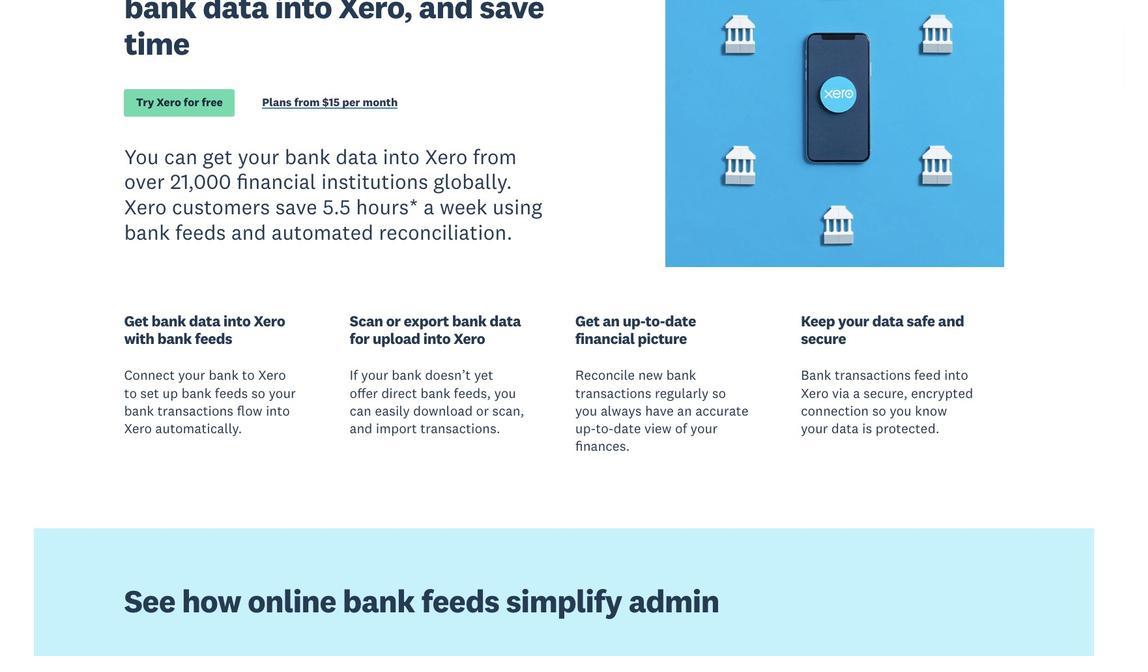 Task type: vqa. For each thing, say whether or not it's contained in the screenshot.


Task type: describe. For each thing, give the bounding box(es) containing it.
and inside keep your data safe and secure
[[939, 312, 965, 331]]

see how online bank feeds simplify admin
[[124, 582, 720, 621]]

get an up-to-date financial picture
[[576, 312, 696, 349]]

online
[[248, 582, 336, 621]]

bank inside scan or export bank data for upload into xero
[[452, 312, 487, 331]]

you can get your bank data into xero from over 21,000 financial institutions globally. xero customers save 5.5 hours* a week using bank feeds and automated reconciliation.
[[124, 143, 543, 245]]

date inside reconcile new bank transactions regularly so you always have an accurate up-to-date view of your finances.
[[614, 420, 641, 438]]

your inside keep your data safe and secure
[[839, 312, 870, 331]]

and inside you can get your bank data into xero from over 21,000 financial institutions globally. xero customers save 5.5 hours* a week using bank feeds and automated reconciliation.
[[231, 219, 266, 245]]

hours*
[[356, 194, 419, 220]]

always
[[601, 402, 642, 420]]

set
[[140, 384, 159, 402]]

keep
[[801, 312, 836, 331]]

to- inside get an up-to-date financial picture
[[646, 312, 666, 331]]

admin
[[629, 582, 720, 621]]

keep your data safe and secure
[[801, 312, 965, 349]]

bank inside reconcile new bank transactions regularly so you always have an accurate up-to-date view of your finances.
[[667, 367, 697, 384]]

month
[[363, 95, 398, 110]]

so for get bank data into xero with bank feeds
[[252, 384, 266, 402]]

so inside reconcile new bank transactions regularly so you always have an accurate up-to-date view of your finances.
[[713, 384, 727, 402]]

customers
[[172, 194, 270, 220]]

0 vertical spatial from
[[294, 95, 320, 110]]

can inside you can get your bank data into xero from over 21,000 financial institutions globally. xero customers save 5.5 hours* a week using bank feeds and automated reconciliation.
[[164, 143, 198, 169]]

scan or export bank data for upload into xero
[[350, 312, 521, 349]]

your inside reconcile new bank transactions regularly so you always have an accurate up-to-date view of your finances.
[[691, 420, 718, 438]]

into inside you can get your bank data into xero from over 21,000 financial institutions globally. xero customers save 5.5 hours* a week using bank feeds and automated reconciliation.
[[383, 143, 420, 169]]

see
[[124, 582, 175, 621]]

21,000
[[170, 169, 231, 195]]

0 horizontal spatial for
[[184, 95, 199, 110]]

you
[[124, 143, 159, 169]]

upload
[[373, 330, 421, 349]]

offer
[[350, 384, 378, 402]]

how
[[182, 582, 241, 621]]

transactions inside 'bank transactions feed into xero via a secure, encrypted connection so you know your data is protected.'
[[835, 367, 911, 384]]

yet
[[475, 367, 494, 384]]

for inside scan or export bank data for upload into xero
[[350, 330, 370, 349]]

feeds,
[[454, 384, 491, 402]]

easily
[[375, 402, 410, 420]]

feeds inside connect your bank to xero to set up bank feeds so your bank transactions flow into xero automatically.
[[215, 384, 248, 402]]

data inside scan or export bank data for upload into xero
[[490, 312, 521, 331]]

new
[[639, 367, 663, 384]]

simplify
[[506, 582, 623, 621]]

per
[[343, 95, 360, 110]]

regularly
[[655, 384, 709, 402]]

automatically.
[[155, 420, 242, 438]]

an inside get an up-to-date financial picture
[[603, 312, 620, 331]]

an inside reconcile new bank transactions regularly so you always have an accurate up-to-date view of your finances.
[[678, 402, 693, 420]]

feeds inside you can get your bank data into xero from over 21,000 financial institutions globally. xero customers save 5.5 hours* a week using bank feeds and automated reconciliation.
[[175, 219, 226, 245]]

download
[[414, 402, 473, 420]]

0 horizontal spatial to
[[124, 384, 137, 402]]

get for financial
[[576, 312, 600, 331]]

financial inside you can get your bank data into xero from over 21,000 financial institutions globally. xero customers save 5.5 hours* a week using bank feeds and automated reconciliation.
[[237, 169, 316, 195]]

get bank data into xero with bank feeds
[[124, 312, 285, 349]]

plans from $15 per month
[[262, 95, 398, 110]]

view
[[645, 420, 672, 438]]

encrypted
[[912, 384, 974, 402]]

can inside "if your bank doesn't yet offer direct bank feeds, you can easily download or scan, and import transactions."
[[350, 402, 372, 420]]

financial inside get an up-to-date financial picture
[[576, 330, 635, 349]]

scan,
[[493, 402, 525, 420]]

into inside scan or export bank data for upload into xero
[[424, 330, 451, 349]]

flow
[[237, 402, 263, 420]]

is
[[863, 420, 873, 438]]

data inside keep your data safe and secure
[[873, 312, 904, 331]]

transactions inside reconcile new bank transactions regularly so you always have an accurate up-to-date view of your finances.
[[576, 384, 652, 402]]

you inside "if your bank doesn't yet offer direct bank feeds, you can easily download or scan, and import transactions."
[[495, 384, 517, 402]]

connect
[[124, 367, 175, 384]]

your inside 'bank transactions feed into xero via a secure, encrypted connection so you know your data is protected.'
[[801, 420, 829, 438]]

try
[[136, 95, 154, 110]]

into inside 'bank transactions feed into xero via a secure, encrypted connection so you know your data is protected.'
[[945, 367, 969, 384]]

plans from $15 per month link
[[262, 95, 398, 113]]

scan
[[350, 312, 383, 331]]

into inside connect your bank to xero to set up bank feeds so your bank transactions flow into xero automatically.
[[266, 402, 290, 420]]

into inside get bank data into xero with bank feeds
[[224, 312, 251, 331]]

try xero for free link
[[124, 90, 235, 117]]



Task type: locate. For each thing, give the bounding box(es) containing it.
via
[[833, 384, 850, 402]]

data inside you can get your bank data into xero from over 21,000 financial institutions globally. xero customers save 5.5 hours* a week using bank feeds and automated reconciliation.
[[336, 143, 378, 169]]

2 horizontal spatial you
[[890, 402, 912, 420]]

transactions.
[[421, 420, 501, 438]]

and
[[231, 219, 266, 245], [939, 312, 965, 331], [350, 420, 373, 438]]

2 get from the left
[[576, 312, 600, 331]]

1 vertical spatial date
[[614, 420, 641, 438]]

up
[[163, 384, 178, 402]]

from
[[294, 95, 320, 110], [473, 143, 517, 169]]

icons of bank buildings surround a mobile phone where the xero app receives bank feeds. image
[[666, 0, 1005, 268]]

data
[[336, 143, 378, 169], [189, 312, 220, 331], [490, 312, 521, 331], [873, 312, 904, 331], [832, 420, 859, 438]]

up- up new
[[623, 312, 646, 331]]

get for with
[[124, 312, 148, 331]]

have
[[646, 402, 674, 420]]

5.5
[[323, 194, 351, 220]]

0 vertical spatial and
[[231, 219, 266, 245]]

0 horizontal spatial can
[[164, 143, 198, 169]]

data inside get bank data into xero with bank feeds
[[189, 312, 220, 331]]

$15
[[323, 95, 340, 110]]

0 vertical spatial date
[[666, 312, 696, 331]]

doesn't
[[425, 367, 471, 384]]

save
[[276, 194, 318, 220]]

can
[[164, 143, 198, 169], [350, 402, 372, 420]]

1 vertical spatial an
[[678, 402, 693, 420]]

so inside connect your bank to xero to set up bank feeds so your bank transactions flow into xero automatically.
[[252, 384, 266, 402]]

a inside 'bank transactions feed into xero via a secure, encrypted connection so you know your data is protected.'
[[854, 384, 861, 402]]

or inside "if your bank doesn't yet offer direct bank feeds, you can easily download or scan, and import transactions."
[[476, 402, 489, 420]]

so
[[252, 384, 266, 402], [713, 384, 727, 402], [873, 402, 887, 420]]

for left free
[[184, 95, 199, 110]]

transactions inside connect your bank to xero to set up bank feeds so your bank transactions flow into xero automatically.
[[157, 402, 234, 420]]

2 vertical spatial and
[[350, 420, 373, 438]]

know
[[916, 402, 948, 420]]

can down the offer
[[350, 402, 372, 420]]

transactions up secure,
[[835, 367, 911, 384]]

into
[[383, 143, 420, 169], [224, 312, 251, 331], [424, 330, 451, 349], [945, 367, 969, 384], [266, 402, 290, 420]]

2 horizontal spatial so
[[873, 402, 887, 420]]

0 horizontal spatial up-
[[576, 420, 596, 438]]

get
[[203, 143, 233, 169]]

0 horizontal spatial from
[[294, 95, 320, 110]]

can left get
[[164, 143, 198, 169]]

you up protected.
[[890, 402, 912, 420]]

you inside 'bank transactions feed into xero via a secure, encrypted connection so you know your data is protected.'
[[890, 402, 912, 420]]

globally.
[[434, 169, 513, 195]]

reconcile new bank transactions regularly so you always have an accurate up-to-date view of your finances.
[[576, 367, 749, 456]]

0 horizontal spatial to-
[[596, 420, 614, 438]]

week
[[440, 194, 488, 220]]

an left picture
[[603, 312, 620, 331]]

1 horizontal spatial or
[[476, 402, 489, 420]]

using
[[493, 194, 543, 220]]

2 horizontal spatial transactions
[[835, 367, 911, 384]]

get up connect
[[124, 312, 148, 331]]

from up using
[[473, 143, 517, 169]]

0 horizontal spatial a
[[424, 194, 435, 220]]

0 horizontal spatial and
[[231, 219, 266, 245]]

bank
[[285, 143, 331, 169], [124, 219, 170, 245], [152, 312, 186, 331], [452, 312, 487, 331], [157, 330, 192, 349], [209, 367, 239, 384], [392, 367, 422, 384], [667, 367, 697, 384], [182, 384, 212, 402], [421, 384, 451, 402], [124, 402, 154, 420], [343, 582, 415, 621]]

and left import
[[350, 420, 373, 438]]

and inside "if your bank doesn't yet offer direct bank feeds, you can easily download or scan, and import transactions."
[[350, 420, 373, 438]]

to up the flow
[[242, 367, 255, 384]]

1 horizontal spatial get
[[576, 312, 600, 331]]

1 horizontal spatial so
[[713, 384, 727, 402]]

reconciliation.
[[379, 219, 513, 245]]

if your bank doesn't yet offer direct bank feeds, you can easily download or scan, and import transactions.
[[350, 367, 525, 438]]

transactions
[[835, 367, 911, 384], [576, 384, 652, 402], [157, 402, 234, 420]]

finances.
[[576, 438, 630, 456]]

so for keep your data safe and secure
[[873, 402, 887, 420]]

get inside get bank data into xero with bank feeds
[[124, 312, 148, 331]]

1 horizontal spatial financial
[[576, 330, 635, 349]]

picture
[[638, 330, 687, 349]]

to- up new
[[646, 312, 666, 331]]

institutions
[[321, 169, 429, 195]]

1 get from the left
[[124, 312, 148, 331]]

secure
[[801, 330, 847, 349]]

up- inside reconcile new bank transactions regularly so you always have an accurate up-to-date view of your finances.
[[576, 420, 596, 438]]

financial right get
[[237, 169, 316, 195]]

to-
[[646, 312, 666, 331], [596, 420, 614, 438]]

your inside "if your bank doesn't yet offer direct bank feeds, you can easily download or scan, and import transactions."
[[362, 367, 389, 384]]

0 vertical spatial up-
[[623, 312, 646, 331]]

connection
[[801, 402, 869, 420]]

if
[[350, 367, 358, 384]]

1 horizontal spatial up-
[[623, 312, 646, 331]]

1 horizontal spatial to-
[[646, 312, 666, 331]]

from left the '$15'
[[294, 95, 320, 110]]

bank transactions feed into xero via a secure, encrypted connection so you know your data is protected.
[[801, 367, 974, 438]]

1 horizontal spatial from
[[473, 143, 517, 169]]

bank
[[801, 367, 832, 384]]

or down feeds,
[[476, 402, 489, 420]]

direct
[[382, 384, 417, 402]]

1 horizontal spatial for
[[350, 330, 370, 349]]

xero inside scan or export bank data for upload into xero
[[454, 330, 486, 349]]

1 vertical spatial can
[[350, 402, 372, 420]]

xero
[[157, 95, 181, 110], [425, 143, 468, 169], [124, 194, 167, 220], [254, 312, 285, 331], [454, 330, 486, 349], [258, 367, 286, 384], [801, 384, 829, 402], [124, 420, 152, 438]]

you
[[495, 384, 517, 402], [576, 402, 598, 420], [890, 402, 912, 420]]

try xero for free
[[136, 95, 223, 110]]

transactions up automatically.
[[157, 402, 234, 420]]

a right the via
[[854, 384, 861, 402]]

0 horizontal spatial get
[[124, 312, 148, 331]]

automated
[[272, 219, 374, 245]]

you left always in the right of the page
[[576, 402, 598, 420]]

up-
[[623, 312, 646, 331], [576, 420, 596, 438]]

for left upload
[[350, 330, 370, 349]]

0 horizontal spatial an
[[603, 312, 620, 331]]

a
[[424, 194, 435, 220], [854, 384, 861, 402]]

0 vertical spatial financial
[[237, 169, 316, 195]]

0 vertical spatial or
[[386, 312, 401, 331]]

safe
[[907, 312, 936, 331]]

to
[[242, 367, 255, 384], [124, 384, 137, 402]]

up- up finances.
[[576, 420, 596, 438]]

xero inside 'bank transactions feed into xero via a secure, encrypted connection so you know your data is protected.'
[[801, 384, 829, 402]]

your inside you can get your bank data into xero from over 21,000 financial institutions globally. xero customers save 5.5 hours* a week using bank feeds and automated reconciliation.
[[238, 143, 280, 169]]

0 vertical spatial a
[[424, 194, 435, 220]]

date inside get an up-to-date financial picture
[[666, 312, 696, 331]]

2 horizontal spatial and
[[939, 312, 965, 331]]

1 horizontal spatial to
[[242, 367, 255, 384]]

0 vertical spatial can
[[164, 143, 198, 169]]

get
[[124, 312, 148, 331], [576, 312, 600, 331]]

over
[[124, 169, 165, 195]]

of
[[676, 420, 688, 438]]

so inside 'bank transactions feed into xero via a secure, encrypted connection so you know your data is protected.'
[[873, 402, 887, 420]]

1 vertical spatial to-
[[596, 420, 614, 438]]

transactions up always in the right of the page
[[576, 384, 652, 402]]

1 horizontal spatial date
[[666, 312, 696, 331]]

an down regularly
[[678, 402, 693, 420]]

1 horizontal spatial you
[[576, 402, 598, 420]]

xero inside get bank data into xero with bank feeds
[[254, 312, 285, 331]]

data inside 'bank transactions feed into xero via a secure, encrypted connection so you know your data is protected.'
[[832, 420, 859, 438]]

connect your bank to xero to set up bank feeds so your bank transactions flow into xero automatically.
[[124, 367, 296, 438]]

with
[[124, 330, 154, 349]]

up- inside get an up-to-date financial picture
[[623, 312, 646, 331]]

financial
[[237, 169, 316, 195], [576, 330, 635, 349]]

to- up finances.
[[596, 420, 614, 438]]

feeds inside get bank data into xero with bank feeds
[[195, 330, 232, 349]]

0 horizontal spatial you
[[495, 384, 517, 402]]

accurate
[[696, 402, 749, 420]]

your
[[238, 143, 280, 169], [839, 312, 870, 331], [178, 367, 205, 384], [362, 367, 389, 384], [269, 384, 296, 402], [691, 420, 718, 438], [801, 420, 829, 438]]

0 vertical spatial to-
[[646, 312, 666, 331]]

1 horizontal spatial an
[[678, 402, 693, 420]]

0 vertical spatial for
[[184, 95, 199, 110]]

for
[[184, 95, 199, 110], [350, 330, 370, 349]]

so up the flow
[[252, 384, 266, 402]]

1 horizontal spatial and
[[350, 420, 373, 438]]

an
[[603, 312, 620, 331], [678, 402, 693, 420]]

1 vertical spatial and
[[939, 312, 965, 331]]

from inside you can get your bank data into xero from over 21,000 financial institutions globally. xero customers save 5.5 hours* a week using bank feeds and automated reconciliation.
[[473, 143, 517, 169]]

get inside get an up-to-date financial picture
[[576, 312, 600, 331]]

1 vertical spatial a
[[854, 384, 861, 402]]

or inside scan or export bank data for upload into xero
[[386, 312, 401, 331]]

reconcile
[[576, 367, 635, 384]]

secure,
[[864, 384, 908, 402]]

export
[[404, 312, 449, 331]]

you inside reconcile new bank transactions regularly so you always have an accurate up-to-date view of your finances.
[[576, 402, 598, 420]]

1 vertical spatial for
[[350, 330, 370, 349]]

so up accurate
[[713, 384, 727, 402]]

to left set
[[124, 384, 137, 402]]

0 horizontal spatial transactions
[[157, 402, 234, 420]]

protected.
[[876, 420, 940, 438]]

0 horizontal spatial financial
[[237, 169, 316, 195]]

financial up reconcile
[[576, 330, 635, 349]]

feeds
[[175, 219, 226, 245], [195, 330, 232, 349], [215, 384, 248, 402], [422, 582, 500, 621]]

and left save
[[231, 219, 266, 245]]

1 vertical spatial up-
[[576, 420, 596, 438]]

1 horizontal spatial a
[[854, 384, 861, 402]]

you up the scan,
[[495, 384, 517, 402]]

and right safe
[[939, 312, 965, 331]]

1 vertical spatial from
[[473, 143, 517, 169]]

or
[[386, 312, 401, 331], [476, 402, 489, 420]]

0 horizontal spatial date
[[614, 420, 641, 438]]

a left week at the left of the page
[[424, 194, 435, 220]]

0 horizontal spatial so
[[252, 384, 266, 402]]

1 vertical spatial or
[[476, 402, 489, 420]]

plans
[[262, 95, 292, 110]]

1 horizontal spatial transactions
[[576, 384, 652, 402]]

feed
[[915, 367, 942, 384]]

or right scan
[[386, 312, 401, 331]]

date
[[666, 312, 696, 331], [614, 420, 641, 438]]

to- inside reconcile new bank transactions regularly so you always have an accurate up-to-date view of your finances.
[[596, 420, 614, 438]]

free
[[202, 95, 223, 110]]

a inside you can get your bank data into xero from over 21,000 financial institutions globally. xero customers save 5.5 hours* a week using bank feeds and automated reconciliation.
[[424, 194, 435, 220]]

get up reconcile
[[576, 312, 600, 331]]

0 vertical spatial an
[[603, 312, 620, 331]]

import
[[376, 420, 417, 438]]

1 horizontal spatial can
[[350, 402, 372, 420]]

so down secure,
[[873, 402, 887, 420]]

0 horizontal spatial or
[[386, 312, 401, 331]]

1 vertical spatial financial
[[576, 330, 635, 349]]



